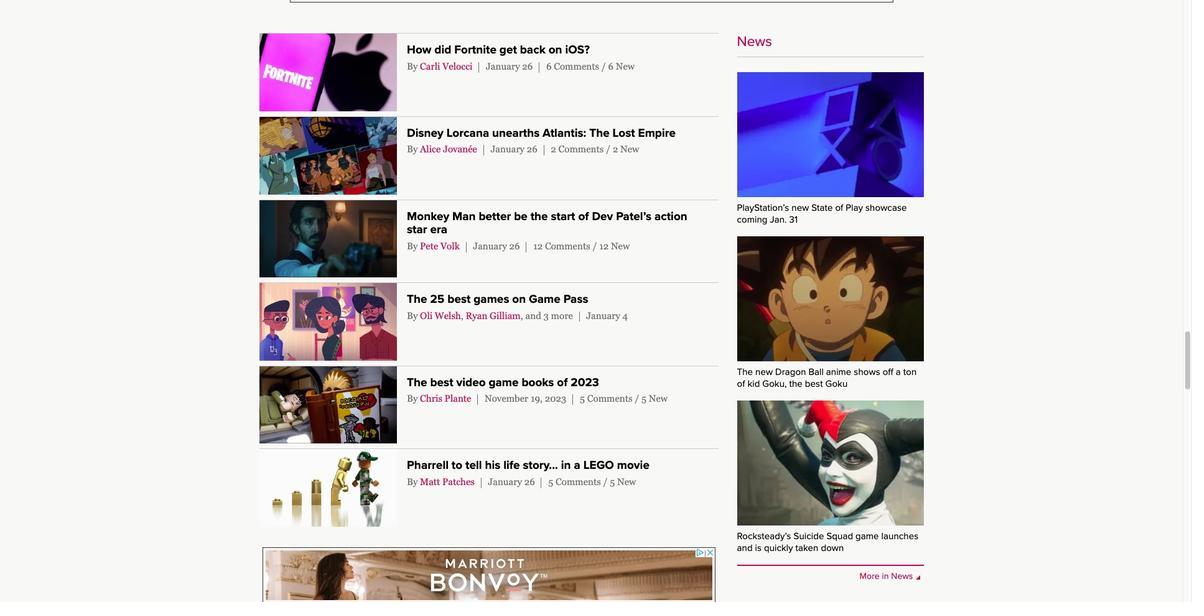 Task type: locate. For each thing, give the bounding box(es) containing it.
the up kid
[[737, 366, 753, 378]]

26 for get
[[522, 61, 533, 71]]

matt
[[420, 477, 440, 487]]

0 horizontal spatial 12
[[533, 241, 543, 251]]

1 vertical spatial a
[[574, 459, 581, 473]]

26 down "back"
[[522, 61, 533, 71]]

0 vertical spatial and
[[526, 310, 541, 321]]

1 12 from the left
[[533, 241, 543, 251]]

new
[[616, 61, 635, 71], [621, 144, 639, 155], [611, 241, 630, 251], [649, 393, 668, 404], [617, 477, 636, 487]]

the 25 best games on game pass
[[407, 293, 588, 306]]

1 vertical spatial news
[[891, 571, 913, 582]]

how did fortnite get back on ios? link
[[407, 43, 590, 57]]

by down how
[[407, 61, 418, 71]]

books
[[522, 376, 554, 389]]

by left alice
[[407, 144, 418, 155]]

1 by from the top
[[407, 61, 418, 71]]

goku,
[[763, 379, 787, 390]]

of inside the playstation's new state of play showcase coming jan. 31
[[835, 202, 844, 213]]

3
[[544, 310, 549, 321]]

new up kid
[[756, 366, 773, 378]]

playstation's new state of play showcase coming jan. 31 link
[[737, 72, 924, 232]]

january for his
[[488, 477, 522, 487]]

5 comments / 5 new
[[580, 393, 668, 404], [548, 477, 636, 487]]

26 for his
[[524, 477, 535, 487]]

best
[[448, 293, 471, 306], [430, 376, 453, 389], [805, 379, 823, 390]]

a
[[896, 366, 901, 378], [574, 459, 581, 473]]

january 26 down get
[[486, 61, 535, 71]]

january for get
[[486, 61, 520, 71]]

game right 'squad'
[[856, 531, 879, 542]]

0 horizontal spatial 2
[[551, 144, 556, 155]]

a right off
[[896, 366, 901, 378]]

on
[[549, 43, 562, 57], [512, 293, 526, 306]]

0 vertical spatial news
[[737, 33, 772, 50]]

of left dev
[[578, 209, 589, 223]]

comments for of
[[587, 393, 633, 404]]

the best video game books of 2023
[[407, 376, 599, 389]]

january 26 down better
[[473, 241, 522, 251]]

the new dragon ball anime shows off a ton of kid goku, the best goku
[[737, 366, 917, 390]]

0 horizontal spatial new
[[756, 366, 773, 378]]

26 for atlantis:
[[527, 144, 538, 155]]

comments for story...
[[556, 477, 601, 487]]

by left the "oli" at the left bottom
[[407, 310, 418, 321]]

by left chris
[[407, 393, 418, 404]]

0 vertical spatial 5 comments / 5 new
[[580, 393, 668, 404]]

new up '31' in the top right of the page
[[792, 202, 809, 213]]

the
[[589, 126, 610, 140], [407, 293, 427, 306], [737, 366, 753, 378], [407, 376, 427, 389]]

1 horizontal spatial new
[[792, 202, 809, 213]]

0 horizontal spatial 6
[[546, 61, 552, 71]]

of
[[835, 202, 844, 213], [578, 209, 589, 223], [557, 376, 568, 389], [737, 379, 745, 390]]

new inside the new dragon ball anime shows off a ton of kid goku, the best goku
[[756, 366, 773, 378]]

january
[[486, 61, 520, 71], [491, 144, 525, 155], [473, 241, 507, 251], [586, 310, 620, 321], [488, 477, 522, 487]]

by
[[407, 61, 418, 71], [407, 144, 418, 155], [407, 241, 418, 251], [407, 310, 418, 321], [407, 393, 418, 404], [407, 477, 418, 487]]

0 vertical spatial advertisement element
[[290, 0, 893, 3]]

carli
[[420, 61, 440, 71]]

pharrell
[[407, 459, 449, 473]]

january down unearths
[[491, 144, 525, 155]]

0 horizontal spatial game
[[489, 376, 519, 389]]

star
[[407, 223, 427, 237]]

and left "is"
[[737, 543, 753, 554]]

2 down lost
[[613, 144, 618, 155]]

ton
[[904, 366, 917, 378]]

game up november
[[489, 376, 519, 389]]

by left pete
[[407, 241, 418, 251]]

january down life
[[488, 477, 522, 487]]

new for of
[[611, 241, 630, 251]]

0 vertical spatial the
[[531, 209, 548, 223]]

1 vertical spatial the
[[789, 379, 803, 390]]

0 vertical spatial on
[[549, 43, 562, 57]]

of left kid
[[737, 379, 745, 390]]

january down better
[[473, 241, 507, 251]]

3 by from the top
[[407, 241, 418, 251]]

26 down 'be'
[[509, 241, 520, 251]]

2023
[[571, 376, 599, 389], [545, 393, 567, 404]]

the up the "oli" at the left bottom
[[407, 293, 427, 306]]

25
[[430, 293, 445, 306]]

january 26 down unearths
[[491, 144, 540, 155]]

1 horizontal spatial the
[[789, 379, 803, 390]]

goku
[[826, 379, 848, 390]]

1 horizontal spatial a
[[896, 366, 901, 378]]

2023 right books
[[571, 376, 599, 389]]

best down ball
[[805, 379, 823, 390]]

comments for start
[[545, 241, 590, 251]]

matt patches link
[[420, 477, 475, 487]]

a for ton
[[896, 366, 901, 378]]

12 down dev
[[599, 241, 609, 251]]

26
[[522, 61, 533, 71], [527, 144, 538, 155], [509, 241, 520, 251], [524, 477, 535, 487]]

12 down monkey man better be the start of dev patel's action star era on the top
[[533, 241, 543, 251]]

a for lego
[[574, 459, 581, 473]]

0 vertical spatial 2023
[[571, 376, 599, 389]]

lorcana
[[447, 126, 489, 140]]

on left 'ios?'
[[549, 43, 562, 57]]

fortnite
[[454, 43, 497, 57]]

january down how did fortnite get back on ios? link
[[486, 61, 520, 71]]

0 horizontal spatial a
[[574, 459, 581, 473]]

how
[[407, 43, 432, 57]]

movie
[[617, 459, 650, 473]]

1 vertical spatial advertisement element
[[262, 548, 716, 602]]

5 by from the top
[[407, 393, 418, 404]]

,
[[461, 310, 464, 321], [521, 310, 523, 321]]

/ for in
[[603, 477, 608, 487]]

26 down disney lorcana unearths atlantis: the lost empire
[[527, 144, 538, 155]]

game inside rocksteady's suicide squad game launches and is quickly taken down
[[856, 531, 879, 542]]

of left the "play"
[[835, 202, 844, 213]]

graphic grid of stills from the disney animated movie atlantis: the lost empire image
[[259, 117, 397, 195]]

the inside the new dragon ball anime shows off a ton of kid goku, the best goku
[[789, 379, 803, 390]]

1 vertical spatial game
[[856, 531, 879, 542]]

a inside the new dragon ball anime shows off a ton of kid goku, the best goku
[[896, 366, 901, 378]]

pass
[[564, 293, 588, 306]]

4
[[623, 310, 628, 321]]

new for 2023
[[649, 393, 668, 404]]

0 vertical spatial in
[[561, 459, 571, 473]]

the up chris
[[407, 376, 427, 389]]

2 down atlantis:
[[551, 144, 556, 155]]

6 by from the top
[[407, 477, 418, 487]]

2 , from the left
[[521, 310, 523, 321]]

1 vertical spatial in
[[882, 571, 889, 582]]

26 down pharrell to tell his life story... in a lego movie
[[524, 477, 535, 487]]

carli velocci link
[[420, 61, 473, 71]]

2 6 from the left
[[608, 61, 614, 71]]

1 horizontal spatial 2023
[[571, 376, 599, 389]]

comments for on
[[554, 61, 599, 71]]

by left matt
[[407, 477, 418, 487]]

1 horizontal spatial game
[[856, 531, 879, 542]]

life
[[504, 459, 520, 473]]

the up 2 comments / 2 new
[[589, 126, 610, 140]]

by carli velocci
[[407, 61, 473, 71]]

1 vertical spatial new
[[756, 366, 773, 378]]

the for the 25 best games on game pass
[[407, 293, 427, 306]]

a left lego
[[574, 459, 581, 473]]

on up gilliam
[[512, 293, 526, 306]]

atlantis:
[[543, 126, 586, 140]]

better
[[479, 209, 511, 223]]

and inside rocksteady's suicide squad game launches and is quickly taken down
[[737, 543, 753, 554]]

1 horizontal spatial and
[[737, 543, 753, 554]]

1 horizontal spatial 6
[[608, 61, 614, 71]]

january 26
[[486, 61, 535, 71], [491, 144, 540, 155], [473, 241, 522, 251], [488, 477, 537, 487]]

ryan gilliam link
[[466, 310, 521, 321]]

, left ryan at left bottom
[[461, 310, 464, 321]]

in right story...
[[561, 459, 571, 473]]

of inside monkey man better be the start of dev patel's action star era
[[578, 209, 589, 223]]

january 26 down life
[[488, 477, 537, 487]]

by chris plante
[[407, 393, 471, 404]]

january for games
[[586, 310, 620, 321]]

, left 3 at the left of page
[[521, 310, 523, 321]]

down
[[821, 543, 844, 554]]

more in news
[[860, 571, 913, 582]]

the playstation logo shapes on an abstract background in cool, neutral colors. image
[[737, 72, 924, 197]]

the right 'be'
[[531, 209, 548, 223]]

unearths
[[492, 126, 540, 140]]

1 horizontal spatial 12
[[599, 241, 609, 251]]

by oli welsh , ryan gilliam , and 3 more
[[407, 310, 575, 321]]

jan.
[[770, 214, 787, 226]]

advertisement element
[[290, 0, 893, 3], [262, 548, 716, 602]]

rocksteady's suicide squad game launches and is quickly taken down
[[737, 531, 919, 554]]

1 vertical spatial on
[[512, 293, 526, 306]]

the down 'dragon'
[[789, 379, 803, 390]]

of inside the new dragon ball anime shows off a ton of kid goku, the best goku
[[737, 379, 745, 390]]

0 vertical spatial game
[[489, 376, 519, 389]]

velocci
[[443, 61, 473, 71]]

0 horizontal spatial ,
[[461, 310, 464, 321]]

disney lorcana unearths atlantis: the lost empire
[[407, 126, 676, 140]]

12
[[533, 241, 543, 251], [599, 241, 609, 251]]

more
[[551, 310, 573, 321]]

1 horizontal spatial news
[[891, 571, 913, 582]]

6
[[546, 61, 552, 71], [608, 61, 614, 71]]

0 vertical spatial new
[[792, 202, 809, 213]]

and left 3 at the left of page
[[526, 310, 541, 321]]

dragon
[[775, 366, 806, 378]]

monkey man better be the start of dev patel's action star era
[[407, 209, 688, 237]]

0 horizontal spatial 2023
[[545, 393, 567, 404]]

new
[[792, 202, 809, 213], [756, 366, 773, 378]]

by for monkey man better be the start of dev patel's action star era
[[407, 241, 418, 251]]

0 horizontal spatial the
[[531, 209, 548, 223]]

the inside the new dragon ball anime shows off a ton of kid goku, the best goku
[[737, 366, 753, 378]]

5
[[580, 393, 585, 404], [642, 393, 647, 404], [548, 477, 553, 487], [610, 477, 615, 487]]

alice
[[420, 144, 441, 155]]

1 horizontal spatial ,
[[521, 310, 523, 321]]

0 horizontal spatial on
[[512, 293, 526, 306]]

0 vertical spatial a
[[896, 366, 901, 378]]

and
[[526, 310, 541, 321], [737, 543, 753, 554]]

the best video game books of 2023 link
[[407, 376, 599, 389]]

rocksteady's suicide squad game launches and is quickly taken down link
[[737, 401, 924, 560]]

1 vertical spatial 5 comments / 5 new
[[548, 477, 636, 487]]

january 26 for his
[[488, 477, 537, 487]]

2 comments / 2 new
[[551, 144, 639, 155]]

best inside the new dragon ball anime shows off a ton of kid goku, the best goku
[[805, 379, 823, 390]]

gilliam
[[490, 310, 521, 321]]

1 vertical spatial and
[[737, 543, 753, 554]]

video
[[456, 376, 486, 389]]

game
[[489, 376, 519, 389], [856, 531, 879, 542]]

in right the more at the bottom of the page
[[882, 571, 889, 582]]

by for pharrell to tell his life story... in a lego movie
[[407, 477, 418, 487]]

in
[[561, 459, 571, 473], [882, 571, 889, 582]]

2 by from the top
[[407, 144, 418, 155]]

/
[[602, 61, 606, 71], [606, 144, 611, 155], [593, 241, 597, 251], [635, 393, 639, 404], [603, 477, 608, 487]]

1 horizontal spatial 2
[[613, 144, 618, 155]]

january left 4 at the bottom of the page
[[586, 310, 620, 321]]

plante
[[445, 393, 471, 404]]

2023 right 19,
[[545, 393, 567, 404]]

empire
[[638, 126, 676, 140]]

new inside the playstation's new state of play showcase coming jan. 31
[[792, 202, 809, 213]]

1 , from the left
[[461, 310, 464, 321]]



Task type: vqa. For each thing, say whether or not it's contained in the screenshot.
TaraSchultz22
no



Task type: describe. For each thing, give the bounding box(es) containing it.
2 12 from the left
[[599, 241, 609, 251]]

dev
[[592, 209, 613, 223]]

kid
[[748, 379, 760, 390]]

january for be
[[473, 241, 507, 251]]

0 horizontal spatial news
[[737, 33, 772, 50]]

rocksteady's
[[737, 531, 791, 542]]

by for the best video game books of 2023
[[407, 393, 418, 404]]

by pete volk
[[407, 241, 460, 251]]

the family of venba sits around a dinner table, having just cooked a meal from the mother's childhood image
[[259, 283, 397, 361]]

the new dragon ball anime shows off a ton of kid goku, the best goku link
[[737, 237, 924, 396]]

pete volk link
[[420, 241, 460, 251]]

by for how did fortnite get back on ios?
[[407, 61, 418, 71]]

taken
[[796, 543, 819, 554]]

new for in
[[617, 477, 636, 487]]

by for disney lorcana unearths atlantis: the lost empire
[[407, 144, 418, 155]]

welsh
[[435, 310, 461, 321]]

the inside monkey man better be the start of dev patel's action star era
[[531, 209, 548, 223]]

news link
[[737, 33, 772, 50]]

suicide
[[794, 531, 824, 542]]

2 2 from the left
[[613, 144, 618, 155]]

new for playstation's
[[792, 202, 809, 213]]

chris plante link
[[420, 393, 471, 404]]

november
[[485, 393, 529, 404]]

play
[[846, 202, 863, 213]]

0 horizontal spatial in
[[561, 459, 571, 473]]

coming
[[737, 214, 768, 226]]

off
[[883, 366, 894, 378]]

by matt patches
[[407, 477, 475, 487]]

games
[[474, 293, 509, 306]]

5 comments / 5 new for in
[[548, 477, 636, 487]]

be
[[514, 209, 528, 223]]

more
[[860, 571, 880, 582]]

1 6 from the left
[[546, 61, 552, 71]]

new for the
[[756, 366, 773, 378]]

january 26 for be
[[473, 241, 522, 251]]

man
[[452, 209, 476, 223]]

monkey man better be the start of dev patel's action star era link
[[407, 209, 688, 237]]

more in news link
[[860, 571, 920, 582]]

the for the best video game books of 2023
[[407, 376, 427, 389]]

is
[[755, 543, 762, 554]]

ios?
[[565, 43, 590, 57]]

ryan
[[466, 310, 488, 321]]

4 by from the top
[[407, 310, 418, 321]]

disney
[[407, 126, 444, 140]]

comments for lost
[[559, 144, 604, 155]]

pharrell to tell his life story... in a lego movie
[[407, 459, 650, 473]]

19,
[[531, 393, 543, 404]]

action
[[655, 209, 688, 223]]

harley quinn in her classic harlequin makeup and outfit from suicide squad: kill the justice league image
[[737, 401, 924, 526]]

chris
[[420, 393, 442, 404]]

1 horizontal spatial in
[[882, 571, 889, 582]]

/ for of
[[593, 241, 597, 251]]

volk
[[441, 241, 460, 251]]

state
[[812, 202, 833, 213]]

new for ios?
[[616, 61, 635, 71]]

alice jovanée link
[[420, 144, 477, 155]]

26 for be
[[509, 241, 520, 251]]

patches
[[443, 477, 475, 487]]

playstation's
[[737, 202, 789, 213]]

january  4
[[586, 310, 628, 321]]

0 horizontal spatial and
[[526, 310, 541, 321]]

patel's
[[616, 209, 652, 223]]

1 2 from the left
[[551, 144, 556, 155]]

the 25 best games on game pass link
[[407, 293, 588, 306]]

/ for 2023
[[635, 393, 639, 404]]

showcase
[[866, 202, 907, 213]]

disney lorcana unearths atlantis: the lost empire link
[[407, 126, 676, 140]]

his
[[485, 459, 501, 473]]

story...
[[523, 459, 558, 473]]

playstation's new state of play showcase coming jan. 31
[[737, 202, 907, 226]]

new for empire
[[621, 144, 639, 155]]

5 comments / 5 new for 2023
[[580, 393, 668, 404]]

january for atlantis:
[[491, 144, 525, 155]]

pete
[[420, 241, 438, 251]]

era
[[430, 223, 448, 237]]

/ for empire
[[606, 144, 611, 155]]

game
[[529, 293, 561, 306]]

monkey
[[407, 209, 449, 223]]

by alice jovanée
[[407, 144, 477, 155]]

of right books
[[557, 376, 568, 389]]

launches
[[882, 531, 919, 542]]

game for video
[[489, 376, 519, 389]]

oli welsh link
[[420, 310, 461, 321]]

lost
[[613, 126, 635, 140]]

how did fortnite get back on ios?
[[407, 43, 590, 57]]

january 26 for get
[[486, 61, 535, 71]]

pharrell as lego in the dawn of man type graphic with gold lego pieces behind him image
[[259, 450, 397, 527]]

get
[[500, 43, 517, 57]]

/ for ios?
[[602, 61, 606, 71]]

to
[[452, 459, 463, 473]]

6 comments / 6 new
[[546, 61, 635, 71]]

kid goku in a close-up from dragon ball daima image
[[737, 237, 924, 361]]

back
[[520, 43, 546, 57]]

31
[[789, 214, 798, 226]]

lego chewbacca reads a lego book to a lounging lego rose tico image
[[259, 366, 397, 444]]

start
[[551, 209, 575, 223]]

lego
[[584, 459, 614, 473]]

oli
[[420, 310, 433, 321]]

1 vertical spatial 2023
[[545, 393, 567, 404]]

dev patel holds a gun and looks sad in fancy dress in monkey man image
[[259, 200, 397, 278]]

best up welsh
[[448, 293, 471, 306]]

1 horizontal spatial on
[[549, 43, 562, 57]]

november 19, 2023
[[485, 393, 569, 404]]

12 comments / 12 new
[[533, 241, 630, 251]]

january 26 for atlantis:
[[491, 144, 540, 155]]

did
[[435, 43, 451, 57]]

best up by chris plante
[[430, 376, 453, 389]]

the for the new dragon ball anime shows off a ton of kid goku, the best goku
[[737, 366, 753, 378]]

game for squad
[[856, 531, 879, 542]]

the fortnite logo on a phone in front of the apple logo image
[[259, 34, 397, 111]]

pharrell to tell his life story... in a lego movie link
[[407, 459, 650, 473]]

jovanée
[[443, 144, 477, 155]]



